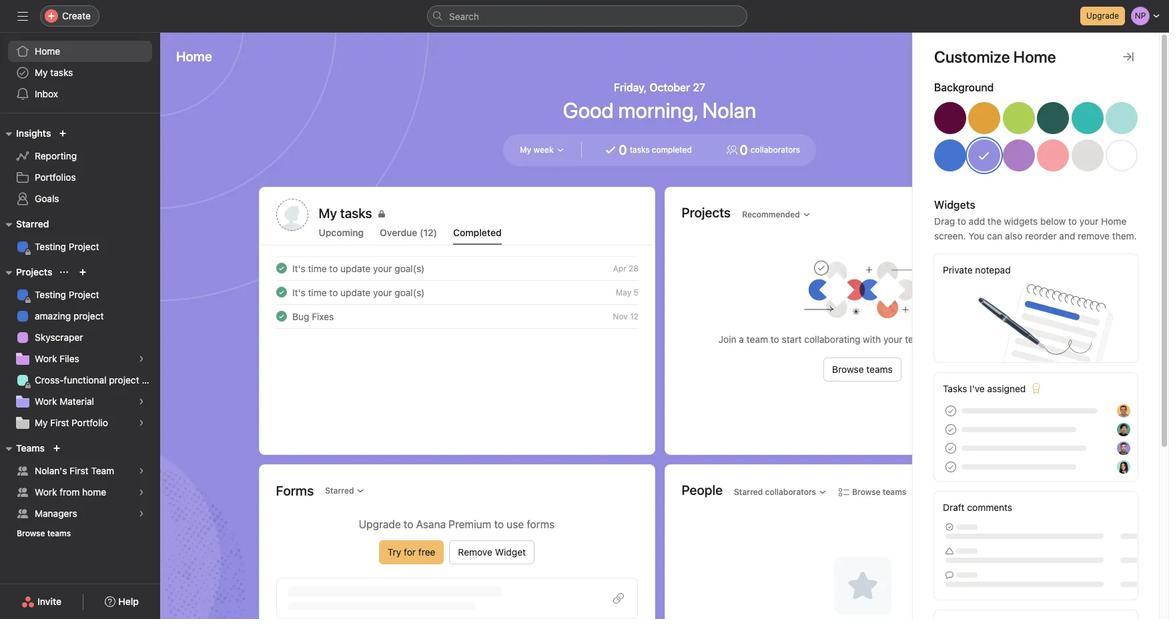 Task type: describe. For each thing, give the bounding box(es) containing it.
screen.
[[934, 230, 966, 242]]

starred collaborators button
[[728, 483, 833, 502]]

testing project link inside starred element
[[8, 236, 152, 258]]

testing inside projects element
[[35, 289, 66, 300]]

see details, work material image
[[137, 398, 145, 406]]

on projects.
[[956, 334, 1007, 345]]

to left add
[[958, 216, 966, 227]]

see details, nolan's first team image
[[137, 467, 145, 475]]

completed image for bug
[[273, 308, 289, 324]]

and
[[1059, 230, 1076, 242]]

cross-functional project plan
[[35, 374, 160, 386]]

it's time to update your goal(s) for may 5
[[292, 287, 424, 298]]

testing project inside starred element
[[35, 241, 99, 252]]

teammates
[[905, 334, 953, 345]]

home inside global element
[[35, 45, 60, 57]]

bug
[[292, 311, 309, 322]]

may 5
[[616, 287, 638, 297]]

portfolio
[[72, 417, 108, 428]]

reorder
[[1025, 230, 1057, 242]]

skyscraper link
[[8, 327, 152, 348]]

help
[[118, 596, 139, 607]]

i've
[[970, 383, 985, 394]]

join
[[719, 334, 737, 345]]

tasks completed
[[630, 145, 692, 155]]

work files link
[[8, 348, 152, 370]]

try for free
[[388, 547, 435, 558]]

reporting link
[[8, 145, 152, 167]]

work files
[[35, 353, 79, 364]]

first for my
[[50, 417, 69, 428]]

see details, work from home image
[[137, 489, 145, 497]]

0 vertical spatial collaborators
[[751, 145, 800, 155]]

cross-functional project plan link
[[8, 370, 160, 391]]

browse teams for browse teams button inside teams element
[[17, 529, 71, 539]]

customize button
[[984, 142, 1060, 166]]

insights element
[[0, 121, 160, 212]]

completed checkbox for bug
[[273, 308, 289, 324]]

remove
[[1078, 230, 1110, 242]]

0 for collaborators
[[740, 142, 748, 158]]

my week
[[520, 145, 554, 155]]

portfolios
[[35, 172, 76, 183]]

for
[[404, 547, 416, 558]]

friday,
[[614, 81, 647, 93]]

overdue
[[380, 227, 417, 238]]

skyscraper
[[35, 332, 83, 343]]

managers
[[35, 508, 77, 519]]

my first portfolio
[[35, 417, 108, 428]]

forms
[[527, 519, 555, 531]]

nolan
[[702, 97, 756, 123]]

completed button
[[453, 227, 502, 245]]

upgrade to asana premium to use forms
[[359, 519, 555, 531]]

notepad
[[975, 264, 1011, 276]]

upgrade for upgrade to asana premium to use forms
[[359, 519, 401, 531]]

my for my tasks
[[35, 67, 48, 78]]

add
[[969, 216, 985, 227]]

bug fixes
[[292, 311, 334, 322]]

see details, work files image
[[137, 355, 145, 363]]

good
[[563, 97, 614, 123]]

nov 12
[[613, 311, 638, 321]]

apr 28
[[613, 263, 638, 273]]

teams button
[[0, 441, 45, 457]]

time for apr
[[308, 263, 326, 274]]

inbox link
[[8, 83, 152, 105]]

reporting
[[35, 150, 77, 162]]

2 testing project link from the top
[[8, 284, 152, 306]]

0 for tasks completed
[[619, 142, 627, 158]]

Completed checkbox
[[273, 284, 289, 300]]

background option group
[[934, 102, 1138, 177]]

close customization pane image
[[1123, 51, 1134, 62]]

hide sidebar image
[[17, 11, 28, 21]]

home inside the drag to add the widgets below to your home screen. you can also reorder and remove them.
[[1101, 216, 1127, 227]]

material
[[60, 396, 94, 407]]

work from home
[[35, 487, 106, 498]]

amazing project
[[35, 310, 104, 322]]

forms
[[276, 483, 314, 499]]

work for work files
[[35, 353, 57, 364]]

0 vertical spatial projects
[[682, 205, 731, 220]]

with
[[863, 334, 881, 345]]

apr
[[613, 263, 626, 273]]

tasks i've assigned
[[943, 383, 1026, 394]]

browse inside teams element
[[17, 529, 45, 539]]

nov
[[613, 311, 628, 321]]

drag
[[934, 216, 955, 227]]

try
[[388, 547, 401, 558]]

team
[[91, 465, 114, 477]]

collaborators inside dropdown button
[[765, 487, 816, 497]]

create button
[[40, 5, 99, 27]]

completed
[[453, 227, 502, 238]]

nov 12 button
[[613, 311, 638, 321]]

team
[[747, 334, 768, 345]]

recommended
[[742, 209, 800, 219]]

0 horizontal spatial starred button
[[0, 216, 49, 232]]

1 horizontal spatial starred
[[325, 486, 354, 496]]

private
[[943, 264, 973, 276]]

0 vertical spatial project
[[73, 310, 104, 322]]

time for may
[[308, 287, 326, 298]]

cross-
[[35, 374, 64, 386]]

goals link
[[8, 188, 152, 210]]

a
[[739, 334, 744, 345]]

inbox
[[35, 88, 58, 99]]

home
[[82, 487, 106, 498]]

from
[[60, 487, 80, 498]]

apr 28 button
[[613, 263, 638, 273]]

0 vertical spatial browse
[[832, 364, 864, 375]]

browse teams button inside teams element
[[11, 525, 77, 543]]

insights
[[16, 127, 51, 139]]

add profile photo image
[[276, 199, 308, 231]]

global element
[[0, 33, 160, 113]]

new image
[[59, 129, 67, 137]]

it's time to update your goal(s) for apr 28
[[292, 263, 424, 274]]

them.
[[1112, 230, 1137, 242]]

nolan's
[[35, 465, 67, 477]]

can
[[987, 230, 1003, 242]]

my tasks link
[[8, 62, 152, 83]]

widget
[[495, 547, 526, 558]]

12
[[630, 311, 638, 321]]

create
[[62, 10, 91, 21]]

private notepad
[[943, 264, 1011, 276]]

drag to add the widgets below to your home screen. you can also reorder and remove them.
[[934, 216, 1137, 242]]

0 vertical spatial browse teams button
[[824, 358, 902, 382]]

upgrade for upgrade
[[1087, 11, 1119, 21]]

starred inside dropdown button
[[734, 487, 763, 497]]



Task type: locate. For each thing, give the bounding box(es) containing it.
0 vertical spatial teams
[[867, 364, 893, 375]]

it's for may
[[292, 287, 305, 298]]

may
[[616, 287, 631, 297]]

it's time to update your goal(s)
[[292, 263, 424, 274], [292, 287, 424, 298]]

0 vertical spatial time
[[308, 263, 326, 274]]

2 update from the top
[[340, 287, 370, 298]]

0 vertical spatial browse teams
[[832, 364, 893, 375]]

browse teams inside teams element
[[17, 529, 71, 539]]

0 horizontal spatial tasks
[[50, 67, 73, 78]]

goal(s) for apr
[[394, 263, 424, 274]]

0 vertical spatial completed checkbox
[[273, 260, 289, 276]]

0 vertical spatial my
[[35, 67, 48, 78]]

my up 'inbox'
[[35, 67, 48, 78]]

2 completed image from the top
[[273, 308, 289, 324]]

1 horizontal spatial first
[[70, 465, 88, 477]]

0 vertical spatial work
[[35, 353, 57, 364]]

1 work from the top
[[35, 353, 57, 364]]

update for may 5
[[340, 287, 370, 298]]

fixes
[[312, 311, 334, 322]]

to up and
[[1069, 216, 1077, 227]]

my up the teams
[[35, 417, 48, 428]]

0 vertical spatial testing project
[[35, 241, 99, 252]]

my inside global element
[[35, 67, 48, 78]]

files
[[60, 353, 79, 364]]

premium
[[449, 519, 491, 531]]

2 vertical spatial browse teams button
[[11, 525, 77, 543]]

1 vertical spatial collaborators
[[765, 487, 816, 497]]

it's for apr
[[292, 263, 305, 274]]

1 it's time to update your goal(s) from the top
[[292, 263, 424, 274]]

may 5 button
[[616, 287, 638, 297]]

1 horizontal spatial home
[[176, 49, 212, 64]]

tasks left completed
[[630, 145, 650, 155]]

2 testing from the top
[[35, 289, 66, 300]]

1 0 from the left
[[619, 142, 627, 158]]

assigned
[[988, 383, 1026, 394]]

starred right "forms"
[[325, 486, 354, 496]]

0 horizontal spatial 0
[[619, 142, 627, 158]]

asana
[[416, 519, 446, 531]]

my for my first portfolio
[[35, 417, 48, 428]]

1 vertical spatial testing
[[35, 289, 66, 300]]

my for my week
[[520, 145, 531, 155]]

1 vertical spatial my
[[520, 145, 531, 155]]

nolan's first team link
[[8, 461, 152, 482]]

5
[[633, 287, 638, 297]]

friday, october 27 good morning, nolan
[[563, 81, 756, 123]]

amazing project link
[[8, 306, 152, 327]]

completed
[[652, 145, 692, 155]]

starred right the people
[[734, 487, 763, 497]]

starred
[[16, 218, 49, 230], [325, 486, 354, 496], [734, 487, 763, 497]]

it's up 'bug'
[[292, 263, 305, 274]]

testing project link down new project or portfolio icon
[[8, 284, 152, 306]]

0 vertical spatial starred button
[[0, 216, 49, 232]]

project left plan
[[109, 374, 139, 386]]

testing project
[[35, 241, 99, 252], [35, 289, 99, 300]]

1 vertical spatial completed checkbox
[[273, 308, 289, 324]]

testing up the show options, current sort, top icon
[[35, 241, 66, 252]]

1 vertical spatial it's time to update your goal(s)
[[292, 287, 424, 298]]

work from home link
[[8, 482, 152, 503]]

new project or portfolio image
[[79, 268, 87, 276]]

my inside projects element
[[35, 417, 48, 428]]

1 update from the top
[[340, 263, 370, 274]]

projects left the show options, current sort, top icon
[[16, 266, 52, 278]]

2 horizontal spatial home
[[1101, 216, 1127, 227]]

to left the asana
[[404, 519, 413, 531]]

completed checkbox for it's
[[273, 260, 289, 276]]

goal(s) for may
[[394, 287, 424, 298]]

testing inside starred element
[[35, 241, 66, 252]]

work down cross-
[[35, 396, 57, 407]]

remove widget button
[[449, 541, 535, 565]]

testing up "amazing" at the bottom of the page
[[35, 289, 66, 300]]

2 vertical spatial browse teams
[[17, 529, 71, 539]]

starred collaborators
[[734, 487, 816, 497]]

people
[[682, 482, 723, 498]]

projects button
[[0, 264, 52, 280]]

1 vertical spatial testing project link
[[8, 284, 152, 306]]

update for apr 28
[[340, 263, 370, 274]]

2 goal(s) from the top
[[394, 287, 424, 298]]

(12)
[[420, 227, 437, 238]]

1 vertical spatial goal(s)
[[394, 287, 424, 298]]

1 completed image from the top
[[273, 260, 289, 276]]

work inside teams element
[[35, 487, 57, 498]]

Search tasks, projects, and more text field
[[427, 5, 748, 27]]

project up 'skyscraper' link
[[73, 310, 104, 322]]

testing project up the show options, current sort, top icon
[[35, 241, 99, 252]]

completed checkbox up completed option at the left
[[273, 260, 289, 276]]

1 horizontal spatial projects
[[682, 205, 731, 220]]

1 vertical spatial browse teams
[[852, 487, 907, 497]]

projects element
[[0, 260, 160, 436]]

2 project from the top
[[69, 289, 99, 300]]

browse teams
[[832, 364, 893, 375], [852, 487, 907, 497], [17, 529, 71, 539]]

browse teams for the top browse teams button
[[832, 364, 893, 375]]

insights button
[[0, 125, 51, 141]]

time
[[308, 263, 326, 274], [308, 287, 326, 298]]

1 vertical spatial project
[[109, 374, 139, 386]]

0 left tasks completed on the right top of page
[[619, 142, 627, 158]]

projects left recommended
[[682, 205, 731, 220]]

1 it's from the top
[[292, 263, 305, 274]]

project up new project or portfolio icon
[[69, 241, 99, 252]]

2 horizontal spatial starred
[[734, 487, 763, 497]]

0 horizontal spatial projects
[[16, 266, 52, 278]]

starred button right "forms"
[[319, 482, 371, 501]]

0 horizontal spatial project
[[73, 310, 104, 322]]

teams
[[867, 364, 893, 375], [883, 487, 907, 497], [47, 529, 71, 539]]

below
[[1041, 216, 1066, 227]]

testing project up amazing project
[[35, 289, 99, 300]]

to
[[958, 216, 966, 227], [1069, 216, 1077, 227], [329, 263, 338, 274], [329, 287, 338, 298], [771, 334, 779, 345], [404, 519, 413, 531], [494, 519, 504, 531]]

2 time from the top
[[308, 287, 326, 298]]

0 horizontal spatial first
[[50, 417, 69, 428]]

1 vertical spatial project
[[69, 289, 99, 300]]

3 work from the top
[[35, 487, 57, 498]]

1 horizontal spatial starred button
[[319, 482, 371, 501]]

first inside "link"
[[70, 465, 88, 477]]

morning,
[[618, 97, 698, 123]]

1 vertical spatial work
[[35, 396, 57, 407]]

draft
[[943, 502, 965, 513]]

tasks
[[50, 67, 73, 78], [630, 145, 650, 155]]

it's time to update your goal(s) down upcoming button on the left of the page
[[292, 263, 424, 274]]

1 vertical spatial first
[[70, 465, 88, 477]]

project inside starred element
[[69, 241, 99, 252]]

remove widget
[[458, 547, 526, 558]]

help button
[[96, 590, 147, 614]]

1 vertical spatial browse
[[852, 487, 881, 497]]

2 completed checkbox from the top
[[273, 308, 289, 324]]

draft comments
[[943, 502, 1013, 513]]

2 it's time to update your goal(s) from the top
[[292, 287, 424, 298]]

completed checkbox left 'bug'
[[273, 308, 289, 324]]

background
[[934, 81, 994, 93]]

Completed checkbox
[[273, 260, 289, 276], [273, 308, 289, 324]]

0 horizontal spatial upgrade
[[359, 519, 401, 531]]

work for work from home
[[35, 487, 57, 498]]

starred button down goals
[[0, 216, 49, 232]]

time up bug fixes
[[308, 287, 326, 298]]

0 vertical spatial testing project link
[[8, 236, 152, 258]]

1 vertical spatial teams
[[883, 487, 907, 497]]

teams element
[[0, 436, 160, 546]]

2 it's from the top
[[292, 287, 305, 298]]

2 vertical spatial work
[[35, 487, 57, 498]]

tasks up 'inbox'
[[50, 67, 73, 78]]

1 vertical spatial upgrade
[[359, 519, 401, 531]]

testing project link
[[8, 236, 152, 258], [8, 284, 152, 306]]

1 vertical spatial completed image
[[273, 308, 289, 324]]

0 horizontal spatial home
[[35, 45, 60, 57]]

1 time from the top
[[308, 263, 326, 274]]

see details, managers image
[[137, 510, 145, 518]]

completed image
[[273, 284, 289, 300]]

0 vertical spatial update
[[340, 263, 370, 274]]

goals
[[35, 193, 59, 204]]

use
[[507, 519, 524, 531]]

upcoming button
[[319, 227, 364, 245]]

tasks
[[943, 383, 967, 394]]

1 testing from the top
[[35, 241, 66, 252]]

1 vertical spatial projects
[[16, 266, 52, 278]]

starred element
[[0, 212, 160, 260]]

1 vertical spatial update
[[340, 287, 370, 298]]

see details, my first portfolio image
[[137, 419, 145, 427]]

first inside projects element
[[50, 417, 69, 428]]

28
[[628, 263, 638, 273]]

my tasks link
[[319, 204, 638, 223]]

2 work from the top
[[35, 396, 57, 407]]

27
[[693, 81, 705, 93]]

0 vertical spatial upgrade
[[1087, 11, 1119, 21]]

invite
[[37, 596, 62, 607]]

first for nolan's
[[70, 465, 88, 477]]

2 vertical spatial browse
[[17, 529, 45, 539]]

comments
[[967, 502, 1013, 513]]

to left start on the right bottom of page
[[771, 334, 779, 345]]

completed image left 'bug'
[[273, 308, 289, 324]]

2 0 from the left
[[740, 142, 748, 158]]

completed image for it's
[[273, 260, 289, 276]]

customize home
[[934, 47, 1056, 66]]

amazing
[[35, 310, 71, 322]]

1 vertical spatial starred button
[[319, 482, 371, 501]]

upgrade button
[[1081, 7, 1125, 25]]

projects inside dropdown button
[[16, 266, 52, 278]]

project up amazing project link
[[69, 289, 99, 300]]

1 goal(s) from the top
[[394, 263, 424, 274]]

1 project from the top
[[69, 241, 99, 252]]

my left week
[[520, 145, 531, 155]]

starred down goals
[[16, 218, 49, 230]]

0 vertical spatial first
[[50, 417, 69, 428]]

testing project inside projects element
[[35, 289, 99, 300]]

you
[[969, 230, 985, 242]]

to left use on the bottom of the page
[[494, 519, 504, 531]]

0 down "nolan"
[[740, 142, 748, 158]]

portfolios link
[[8, 167, 152, 188]]

1 vertical spatial browse teams button
[[833, 483, 913, 502]]

1 completed checkbox from the top
[[273, 260, 289, 276]]

upgrade inside button
[[1087, 11, 1119, 21]]

show options, current sort, top image
[[60, 268, 68, 276]]

completed image
[[273, 260, 289, 276], [273, 308, 289, 324]]

0 vertical spatial completed image
[[273, 260, 289, 276]]

collaborating
[[804, 334, 861, 345]]

first down the work material
[[50, 417, 69, 428]]

work up cross-
[[35, 353, 57, 364]]

work for work material
[[35, 396, 57, 407]]

first up work from home link
[[70, 465, 88, 477]]

to down upcoming button on the left of the page
[[329, 263, 338, 274]]

first
[[50, 417, 69, 428], [70, 465, 88, 477]]

1 horizontal spatial 0
[[740, 142, 748, 158]]

home
[[35, 45, 60, 57], [176, 49, 212, 64], [1101, 216, 1127, 227]]

my inside dropdown button
[[520, 145, 531, 155]]

your inside the drag to add the widgets below to your home screen. you can also reorder and remove them.
[[1080, 216, 1099, 227]]

1 horizontal spatial upgrade
[[1087, 11, 1119, 21]]

work down nolan's
[[35, 487, 57, 498]]

1 testing project from the top
[[35, 241, 99, 252]]

0 vertical spatial project
[[69, 241, 99, 252]]

collaborators
[[751, 145, 800, 155], [765, 487, 816, 497]]

teams
[[16, 443, 45, 454]]

completed image up completed option at the left
[[273, 260, 289, 276]]

2 vertical spatial my
[[35, 417, 48, 428]]

1 vertical spatial it's
[[292, 287, 305, 298]]

start
[[782, 334, 802, 345]]

0 vertical spatial it's time to update your goal(s)
[[292, 263, 424, 274]]

october
[[650, 81, 690, 93]]

also
[[1005, 230, 1023, 242]]

try for free button
[[379, 541, 444, 565]]

browse teams image
[[53, 445, 61, 453]]

home link
[[8, 41, 152, 62]]

0 vertical spatial it's
[[292, 263, 305, 274]]

1 vertical spatial testing project
[[35, 289, 99, 300]]

1 vertical spatial tasks
[[630, 145, 650, 155]]

1 testing project link from the top
[[8, 236, 152, 258]]

1 horizontal spatial project
[[109, 374, 139, 386]]

testing project link up new project or portfolio icon
[[8, 236, 152, 258]]

0 horizontal spatial starred
[[16, 218, 49, 230]]

0 vertical spatial goal(s)
[[394, 263, 424, 274]]

1 vertical spatial time
[[308, 287, 326, 298]]

0 vertical spatial tasks
[[50, 67, 73, 78]]

time down upcoming button on the left of the page
[[308, 263, 326, 274]]

2 vertical spatial teams
[[47, 529, 71, 539]]

upcoming
[[319, 227, 364, 238]]

1 horizontal spatial tasks
[[630, 145, 650, 155]]

to up the fixes
[[329, 287, 338, 298]]

customize
[[1006, 148, 1052, 160]]

0 vertical spatial testing
[[35, 241, 66, 252]]

nolan's first team
[[35, 465, 114, 477]]

2 testing project from the top
[[35, 289, 99, 300]]

work material
[[35, 396, 94, 407]]

tasks inside my tasks link
[[50, 67, 73, 78]]

it's time to update your goal(s) up the fixes
[[292, 287, 424, 298]]

upgrade
[[1087, 11, 1119, 21], [359, 519, 401, 531]]

it's right completed icon
[[292, 287, 305, 298]]



Task type: vqa. For each thing, say whether or not it's contained in the screenshot.
4th list item from the top of the page
no



